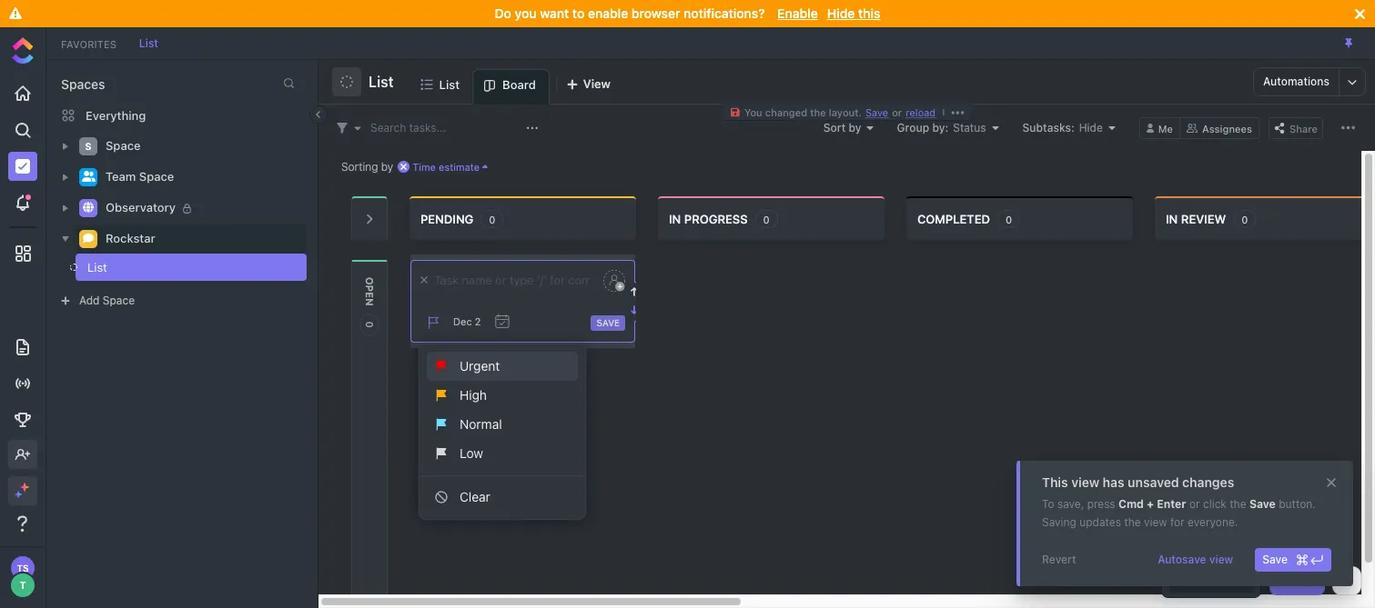 Task type: locate. For each thing, give the bounding box(es) containing it.
0 vertical spatial or
[[892, 106, 902, 118]]

2 vertical spatial the
[[1124, 516, 1141, 530]]

1 horizontal spatial the
[[1124, 516, 1141, 530]]

spaces
[[61, 76, 105, 92]]

0
[[489, 213, 496, 225], [763, 213, 770, 225], [1006, 213, 1012, 225], [1242, 213, 1248, 225], [364, 322, 376, 328]]

view
[[1071, 475, 1099, 491], [1144, 516, 1167, 530], [1209, 553, 1233, 567]]

the left the layout.
[[810, 106, 826, 118]]

rockstar
[[106, 231, 155, 246]]

2 horizontal spatial view
[[1209, 553, 1233, 567]]

0 right completed
[[1006, 213, 1012, 225]]

the
[[810, 106, 826, 118], [1230, 498, 1246, 511], [1124, 516, 1141, 530]]

changed
[[765, 106, 807, 118]]

share button
[[1269, 117, 1323, 139]]

in left "progress"
[[669, 212, 681, 226]]

has
[[1103, 475, 1125, 491]]

enter
[[1157, 498, 1186, 511]]

1 vertical spatial view
[[1144, 516, 1167, 530]]

or
[[892, 106, 902, 118], [1189, 498, 1200, 511]]

list inside list "button"
[[369, 74, 394, 90]]

observatory
[[106, 200, 176, 215]]

1 vertical spatial list link
[[439, 69, 467, 104]]

search
[[370, 121, 406, 134]]

assignees
[[1202, 122, 1252, 134]]

view inside button
[[1209, 553, 1233, 567]]

everything
[[86, 108, 146, 122]]

space right add at the left of page
[[103, 294, 135, 308]]

to
[[1042, 498, 1054, 511]]

or left 'reload'
[[892, 106, 902, 118]]

space up the team
[[106, 139, 141, 153]]

enable
[[777, 5, 818, 21]]

in for in progress
[[669, 212, 681, 226]]

the down cmd
[[1124, 516, 1141, 530]]

space up 'observatory'
[[139, 169, 174, 184]]

Task na﻿me or type '/' for commands field
[[420, 273, 594, 289]]

2 in from the left
[[1166, 212, 1178, 226]]

0 horizontal spatial the
[[810, 106, 826, 118]]

0 right "progress"
[[763, 213, 770, 225]]

0 vertical spatial space
[[106, 139, 141, 153]]

2 vertical spatial view
[[1209, 553, 1233, 567]]

view for autosave
[[1209, 553, 1233, 567]]

save inside this view has unsaved changes to save, press cmd + enter or click the save button. saving updates the view for everyone.
[[1249, 498, 1276, 511]]

click
[[1203, 498, 1227, 511]]

automations
[[1263, 75, 1330, 88]]

0 horizontal spatial or
[[892, 106, 902, 118]]

tasks...
[[409, 121, 446, 134]]

want
[[540, 5, 569, 21]]

list link up search tasks... text box
[[439, 69, 467, 104]]

0 horizontal spatial in
[[669, 212, 681, 226]]

list
[[420, 352, 585, 512]]

0 right the review
[[1242, 213, 1248, 225]]

share
[[1290, 122, 1318, 134]]

comment image
[[83, 233, 94, 244]]

or inside this view has unsaved changes to save, press cmd + enter or click the save button. saving updates the view for everyone.
[[1189, 498, 1200, 511]]

globe image
[[83, 202, 94, 213]]

add space
[[79, 294, 135, 308]]

list
[[139, 36, 158, 50], [369, 74, 394, 90], [439, 77, 460, 92], [87, 260, 107, 275]]

list down comment image on the top
[[87, 260, 107, 275]]

0 vertical spatial view
[[1071, 475, 1099, 491]]

set priority element
[[419, 309, 446, 337]]

list containing urgent
[[420, 352, 585, 512]]

low
[[460, 446, 483, 461]]

sorting by
[[341, 160, 393, 173]]

view down the everyone.
[[1209, 553, 1233, 567]]

team space link
[[106, 163, 295, 192]]

spaces link
[[46, 76, 105, 92]]

0 vertical spatial the
[[810, 106, 826, 118]]

0 right pending
[[489, 213, 496, 225]]

or left click on the bottom right of the page
[[1189, 498, 1200, 511]]

you
[[515, 5, 537, 21]]

you
[[744, 106, 762, 118]]

revert
[[1042, 553, 1076, 567]]

2 vertical spatial save
[[1263, 553, 1288, 567]]

1 horizontal spatial in
[[1166, 212, 1178, 226]]

set priority image
[[419, 309, 446, 337]]

to
[[572, 5, 585, 21]]

1 in from the left
[[669, 212, 681, 226]]

time
[[412, 161, 436, 172]]

1 vertical spatial save
[[1249, 498, 1276, 511]]

list link right favorites
[[130, 36, 167, 50]]

o p e n
[[364, 278, 376, 306]]

this view has unsaved changes to save, press cmd + enter or click the save button. saving updates the view for everyone.
[[1042, 475, 1316, 530]]

team space
[[106, 169, 174, 184]]

0 down n
[[364, 322, 376, 328]]

1 horizontal spatial or
[[1189, 498, 1200, 511]]

2 vertical spatial space
[[103, 294, 135, 308]]

0 for in progress
[[763, 213, 770, 225]]

completed
[[917, 212, 990, 226]]

everything link
[[46, 101, 318, 130]]

favorites
[[61, 38, 116, 50]]

time estimate
[[412, 161, 480, 172]]

assignees button
[[1180, 117, 1260, 139]]

in
[[669, 212, 681, 226], [1166, 212, 1178, 226]]

the right click on the bottom right of the page
[[1230, 498, 1246, 511]]

view down +
[[1144, 516, 1167, 530]]

list link down rockstar
[[70, 254, 277, 281]]

you changed the layout.
[[744, 106, 862, 118]]

list link
[[130, 36, 167, 50], [439, 69, 467, 104], [70, 254, 277, 281]]

view up "save,"
[[1071, 475, 1099, 491]]

in for in review
[[1166, 212, 1178, 226]]

automations button
[[1254, 68, 1339, 96]]

0 horizontal spatial view
[[1071, 475, 1099, 491]]

0 vertical spatial list link
[[130, 36, 167, 50]]

1 vertical spatial or
[[1189, 498, 1200, 511]]

list up search tasks... text box
[[439, 77, 460, 92]]

save inside button
[[1263, 553, 1288, 567]]

in left the review
[[1166, 212, 1178, 226]]

updates
[[1080, 516, 1121, 530]]

urgent button
[[427, 352, 578, 381]]

p
[[364, 286, 376, 292]]

space for team space
[[139, 169, 174, 184]]

1 vertical spatial the
[[1230, 498, 1246, 511]]

space
[[106, 139, 141, 153], [139, 169, 174, 184], [103, 294, 135, 308]]

list up search
[[369, 74, 394, 90]]

browser
[[632, 5, 680, 21]]

layout.
[[829, 106, 862, 118]]

task
[[1294, 574, 1318, 588]]

cmd
[[1119, 498, 1144, 511]]

or reload
[[892, 106, 936, 118]]

for
[[1170, 516, 1185, 530]]

1 vertical spatial space
[[139, 169, 174, 184]]



Task type: vqa. For each thing, say whether or not it's contained in the screenshot.
in review 0
yes



Task type: describe. For each thing, give the bounding box(es) containing it.
this
[[1042, 475, 1068, 491]]

rockstar link
[[106, 225, 295, 254]]

board link
[[502, 70, 543, 104]]

sorting
[[341, 160, 378, 173]]

high button
[[427, 381, 578, 410]]

0 for in review
[[1242, 213, 1248, 225]]

me
[[1158, 122, 1173, 134]]

+
[[1147, 498, 1154, 511]]

low button
[[427, 440, 578, 469]]

e
[[364, 292, 376, 299]]

o
[[364, 278, 376, 286]]

board
[[502, 77, 536, 92]]

changes
[[1182, 475, 1234, 491]]

observatory link
[[106, 194, 295, 223]]

urgent
[[460, 359, 500, 374]]

2 vertical spatial list link
[[70, 254, 277, 281]]

button.
[[1279, 498, 1316, 511]]

user group image
[[81, 171, 95, 182]]

notifications?
[[684, 5, 765, 21]]

0 vertical spatial save
[[596, 318, 620, 329]]

in progress
[[669, 212, 748, 226]]

0 for pending
[[489, 213, 496, 225]]

reload
[[906, 106, 936, 118]]

space for add space
[[103, 294, 135, 308]]

me button
[[1139, 117, 1180, 139]]

autosave view button
[[1151, 549, 1241, 572]]

do you want to enable browser notifications? enable hide this
[[495, 5, 881, 21]]

add
[[79, 294, 100, 308]]

autosave
[[1158, 553, 1206, 567]]

clear button
[[427, 483, 578, 512]]

progress
[[684, 212, 748, 226]]

saving
[[1042, 516, 1077, 530]]

list button
[[361, 62, 394, 102]]

unsaved
[[1128, 475, 1179, 491]]

view for this
[[1071, 475, 1099, 491]]

revert button
[[1035, 549, 1084, 572]]

hide
[[827, 5, 855, 21]]

save button
[[1255, 549, 1331, 572]]

in review
[[1166, 212, 1226, 226]]

0 for completed
[[1006, 213, 1012, 225]]

1 horizontal spatial view
[[1144, 516, 1167, 530]]

do
[[495, 5, 511, 21]]

estimate
[[439, 161, 480, 172]]

everyone.
[[1188, 516, 1238, 530]]

2 horizontal spatial the
[[1230, 498, 1246, 511]]

space link
[[106, 132, 295, 161]]

save,
[[1057, 498, 1084, 511]]

press
[[1087, 498, 1115, 511]]

n
[[364, 299, 376, 306]]

autosave view
[[1158, 553, 1233, 567]]

review
[[1181, 212, 1226, 226]]

clear
[[460, 490, 490, 505]]

this
[[858, 5, 881, 21]]

by
[[381, 160, 393, 173]]

pending
[[420, 212, 474, 226]]

Search tasks... text field
[[370, 115, 521, 141]]

search tasks...
[[370, 121, 446, 134]]

team
[[106, 169, 136, 184]]

0 for o p e n
[[364, 322, 376, 328]]

normal
[[460, 417, 502, 432]]

normal button
[[427, 410, 578, 440]]

high
[[460, 388, 487, 403]]

list right favorites
[[139, 36, 158, 50]]

enable
[[588, 5, 628, 21]]



